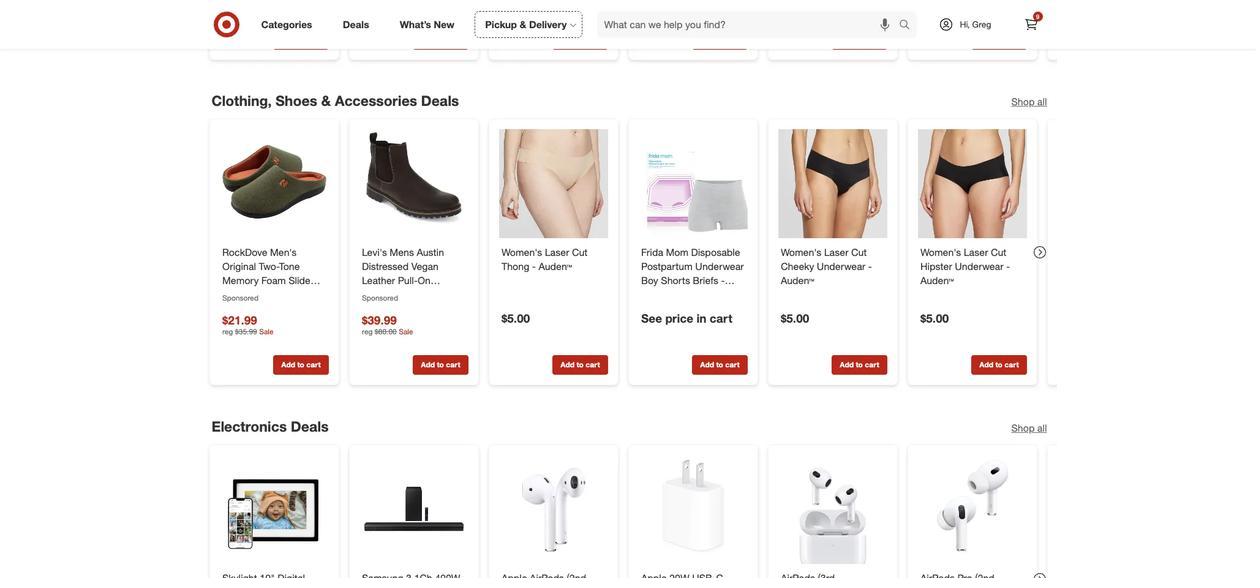Task type: locate. For each thing, give the bounding box(es) containing it.
2 women's from the left
[[781, 247, 822, 259]]

all
[[1038, 96, 1048, 108], [1038, 422, 1048, 434]]

sponsored down memory at top
[[222, 293, 258, 303]]

shop all link
[[1012, 95, 1048, 109], [1012, 421, 1048, 435]]

1 horizontal spatial underwear
[[817, 261, 866, 273]]

sale right $35.99
[[259, 328, 273, 337]]

2 all from the top
[[1038, 422, 1048, 434]]

1 shop all link from the top
[[1012, 95, 1048, 109]]

$5.00 down thong
[[502, 311, 530, 325]]

get
[[691, 8, 702, 17], [971, 8, 981, 17], [551, 8, 562, 17], [831, 8, 842, 17], [412, 9, 422, 19]]

sponsored down the leather
[[362, 293, 398, 303]]

2 shop all link from the top
[[1012, 421, 1048, 435]]

2 horizontal spatial deals
[[421, 92, 459, 109]]

mom
[[666, 247, 689, 259]]

women's for thong
[[502, 247, 542, 259]]

0 vertical spatial all
[[1038, 96, 1048, 108]]

1 horizontal spatial reg
[[362, 328, 373, 337]]

add for women's laser cut thong - auden™
[[561, 361, 575, 370]]

auden™ for cheeky
[[781, 275, 815, 287]]

new
[[434, 18, 455, 30]]

2 horizontal spatial underwear
[[955, 261, 1004, 273]]

laser inside the 'women's laser cut hipster underwear - auden™'
[[964, 247, 988, 259]]

1 vertical spatial shop
[[1012, 422, 1035, 434]]

auden™ right thong
[[539, 261, 572, 273]]

women's inside women's laser cut cheeky underwear - auden™
[[781, 247, 822, 259]]

shop all for clothing, shoes & accessories deals
[[1012, 96, 1048, 108]]

$21.99
[[222, 313, 257, 327]]

1 sponsored from the left
[[222, 293, 258, 303]]

3 women's from the left
[[921, 247, 961, 259]]

0 horizontal spatial $5.00
[[502, 311, 530, 325]]

shop all link for electronics deals
[[1012, 421, 1048, 435]]

rockdove men's original two-tone memory foam slide slipper image
[[220, 129, 329, 239], [220, 129, 329, 239]]

sale for $39.99
[[399, 328, 413, 337]]

see
[[641, 312, 662, 326]]

underwear for hipster
[[955, 261, 1004, 273]]

to for women's laser cut hipster underwear - auden™
[[996, 361, 1003, 370]]

1 shop from the top
[[1012, 96, 1035, 108]]

2 reg from the left
[[362, 328, 373, 337]]

to for women's laser cut cheeky underwear - auden™
[[856, 361, 863, 370]]

0 vertical spatial &
[[520, 18, 527, 30]]

add to cart button for rockdove men's original two-tone memory foam slide slipper
[[273, 356, 329, 375]]

add to cart for rockdove men's original two-tone memory foam slide slipper
[[281, 361, 321, 370]]

- inside the 'women's laser cut hipster underwear - auden™'
[[1006, 261, 1010, 273]]

women's for cheeky
[[781, 247, 822, 259]]

3 underwear from the left
[[955, 261, 1004, 273]]

cart
[[586, 35, 600, 44], [725, 35, 740, 44], [865, 35, 879, 44], [710, 312, 733, 326], [306, 361, 321, 370], [446, 361, 460, 370], [586, 361, 600, 370], [725, 361, 740, 370], [865, 361, 879, 370], [1005, 361, 1019, 370]]

electronics deals
[[212, 418, 329, 435]]

women's for hipster
[[921, 247, 961, 259]]

underwear inside "frida mom disposable postpartum underwear boy shorts briefs - regular 8ct"
[[695, 261, 744, 273]]

1 cut from the left
[[572, 247, 588, 259]]

spend $30 get a $10 target giftcard on beauty products
[[641, 8, 744, 27], [921, 8, 1023, 27], [502, 8, 604, 28], [781, 8, 883, 28], [362, 9, 464, 29]]

1 sale from the left
[[259, 328, 273, 337]]

hi,
[[961, 19, 970, 29]]

0 vertical spatial shop
[[1012, 96, 1035, 108]]

to
[[577, 35, 584, 44], [716, 35, 723, 44], [856, 35, 863, 44], [297, 361, 304, 370], [437, 361, 444, 370], [577, 361, 584, 370], [716, 361, 723, 370], [856, 361, 863, 370], [996, 361, 1003, 370]]

pickup
[[485, 18, 517, 30]]

auden™ down cheeky
[[781, 275, 815, 287]]

cut
[[572, 247, 588, 259], [851, 247, 867, 259], [991, 247, 1007, 259]]

underwear right hipster at the right of the page
[[955, 261, 1004, 273]]

apple 20w usb-c power adapter image
[[639, 456, 748, 565], [639, 456, 748, 565]]

boy
[[641, 275, 658, 287]]

women's laser cut hipster underwear - auden™ link
[[921, 246, 1025, 288]]

& right pickup
[[520, 18, 527, 30]]

women's up hipster at the right of the page
[[921, 247, 961, 259]]

rockdove
[[222, 247, 267, 259]]

women's inside women's laser cut thong - auden™
[[502, 247, 542, 259]]

all for clothing, shoes & accessories deals
[[1038, 96, 1048, 108]]

0 vertical spatial shop all
[[1012, 96, 1048, 108]]

rockdove men's original two-tone memory foam slide slipper
[[222, 247, 310, 301]]

thong
[[502, 261, 529, 273]]

categories link
[[251, 11, 328, 38]]

sale inside $39.99 reg $80.00 sale
[[399, 328, 413, 337]]

frida
[[641, 247, 663, 259]]

auden™
[[539, 261, 572, 273], [781, 275, 815, 287], [921, 275, 954, 287]]

spend
[[654, 8, 675, 17], [933, 8, 955, 17], [514, 8, 536, 17], [793, 8, 815, 17], [374, 9, 396, 19]]

auden™ inside women's laser cut cheeky underwear - auden™
[[781, 275, 815, 287]]

1 $5.00 from the left
[[502, 311, 530, 325]]

9 link
[[1018, 11, 1045, 38]]

add to cart button for women's laser cut thong - auden™
[[552, 356, 608, 375]]

sale
[[259, 328, 273, 337], [399, 328, 413, 337]]

boot
[[438, 289, 459, 301]]

0 vertical spatial deals
[[343, 18, 369, 30]]

2 sponsored from the left
[[362, 293, 398, 303]]

1 horizontal spatial cut
[[851, 247, 867, 259]]

what's new link
[[390, 11, 470, 38]]

hi, greg
[[961, 19, 992, 29]]

cut inside women's laser cut thong - auden™
[[572, 247, 588, 259]]

&
[[520, 18, 527, 30], [321, 92, 331, 109]]

women's laser cut thong - auden™ image
[[499, 129, 608, 239], [499, 129, 608, 239]]

giftcard
[[641, 18, 669, 27], [921, 18, 949, 27], [502, 19, 529, 28], [781, 19, 809, 28], [362, 20, 390, 29]]

0 horizontal spatial sponsored
[[222, 293, 258, 303]]

search
[[894, 19, 923, 32]]

samsung 3.1ch 400w soundbar with wireless sub - black (hw-b63m) image
[[359, 456, 468, 565], [359, 456, 468, 565]]

0 horizontal spatial underwear
[[695, 261, 744, 273]]

2 horizontal spatial auden™
[[921, 275, 954, 287]]

1 horizontal spatial women's
[[781, 247, 822, 259]]

add to cart for women's laser cut thong - auden™
[[561, 361, 600, 370]]

auden™ inside the 'women's laser cut hipster underwear - auden™'
[[921, 275, 954, 287]]

1 horizontal spatial auden™
[[781, 275, 815, 287]]

$5.00 down cheeky
[[781, 312, 809, 326]]

1 horizontal spatial sale
[[399, 328, 413, 337]]

1 vertical spatial &
[[321, 92, 331, 109]]

add to cart for women's laser cut cheeky underwear - auden™
[[840, 361, 879, 370]]

airpods pro (2nd generation) with magsafe case (usb‑c) image
[[918, 456, 1027, 565], [918, 456, 1027, 565]]

sponsored for $39.99
[[362, 293, 398, 303]]

on
[[671, 18, 680, 27], [951, 18, 959, 27], [531, 19, 540, 28], [811, 19, 819, 28], [392, 20, 400, 29]]

3 laser from the left
[[964, 247, 988, 259]]

shop
[[1012, 96, 1035, 108], [1012, 422, 1035, 434]]

women's inside the 'women's laser cut hipster underwear - auden™'
[[921, 247, 961, 259]]

1 horizontal spatial sponsored
[[362, 293, 398, 303]]

underwear inside women's laser cut cheeky underwear - auden™
[[817, 261, 866, 273]]

2 underwear from the left
[[817, 261, 866, 273]]

1 women's from the left
[[502, 247, 542, 259]]

what's new
[[400, 18, 455, 30]]

2 horizontal spatial laser
[[964, 247, 988, 259]]

2 $5.00 from the left
[[781, 312, 809, 326]]

1 vertical spatial deals
[[421, 92, 459, 109]]

underwear right cheeky
[[817, 261, 866, 273]]

underwear down disposable
[[695, 261, 744, 273]]

levi's mens austin distressed vegan leather pull-on rugged chelsea boot image
[[359, 129, 468, 239], [359, 129, 468, 239]]

2 cut from the left
[[851, 247, 867, 259]]

a
[[704, 8, 708, 17], [983, 8, 987, 17], [564, 8, 568, 17], [844, 8, 847, 17], [424, 9, 428, 19]]

0 horizontal spatial &
[[321, 92, 331, 109]]

distressed
[[362, 261, 409, 273]]

rugged
[[362, 289, 396, 301]]

0 horizontal spatial sale
[[259, 328, 273, 337]]

1 vertical spatial shop all
[[1012, 422, 1048, 434]]

0 horizontal spatial women's
[[502, 247, 542, 259]]

1 vertical spatial all
[[1038, 422, 1048, 434]]

$5.00 for women's laser cut thong - auden™
[[502, 311, 530, 325]]

2 sale from the left
[[399, 328, 413, 337]]

$5.00
[[502, 311, 530, 325], [781, 312, 809, 326], [921, 312, 949, 326]]

pickup & delivery link
[[475, 11, 582, 38]]

1 underwear from the left
[[695, 261, 744, 273]]

0 horizontal spatial deals
[[291, 418, 329, 435]]

underwear inside the 'women's laser cut hipster underwear - auden™'
[[955, 261, 1004, 273]]

$30
[[677, 8, 689, 17], [957, 8, 969, 17], [538, 8, 549, 17], [817, 8, 829, 17], [398, 9, 410, 19]]

laser
[[545, 247, 569, 259], [824, 247, 849, 259], [964, 247, 988, 259]]

sale inside $21.99 reg $35.99 sale
[[259, 328, 273, 337]]

2 horizontal spatial cut
[[991, 247, 1007, 259]]

3 $5.00 from the left
[[921, 312, 949, 326]]

1 horizontal spatial $5.00
[[781, 312, 809, 326]]

reg down the $39.99 in the left of the page
[[362, 328, 373, 337]]

$5.00 down hipster at the right of the page
[[921, 312, 949, 326]]

mens
[[390, 247, 414, 259]]

apple airpods (2nd generation) with charging case image
[[499, 456, 608, 565], [499, 456, 608, 565]]

1 shop all from the top
[[1012, 96, 1048, 108]]

1 laser from the left
[[545, 247, 569, 259]]

target
[[724, 8, 744, 17], [1003, 8, 1023, 17], [584, 8, 604, 17], [863, 8, 883, 17], [444, 9, 464, 19]]

what's
[[400, 18, 431, 30]]

shop all
[[1012, 96, 1048, 108], [1012, 422, 1048, 434]]

0 horizontal spatial reg
[[222, 328, 233, 337]]

- inside women's laser cut thong - auden™
[[532, 261, 536, 273]]

women's laser cut thong - auden™ link
[[502, 246, 606, 274]]

search button
[[894, 11, 923, 40]]

cheeky
[[781, 261, 814, 273]]

cut for women's laser cut thong - auden™
[[572, 247, 588, 259]]

$10
[[710, 8, 722, 17], [989, 8, 1001, 17], [570, 8, 582, 17], [850, 8, 861, 17], [430, 9, 442, 19]]

sale right $80.00
[[399, 328, 413, 337]]

1 horizontal spatial laser
[[824, 247, 849, 259]]

shop for electronics deals
[[1012, 422, 1035, 434]]

-
[[532, 261, 536, 273], [868, 261, 872, 273], [1006, 261, 1010, 273], [721, 275, 725, 287]]

1 reg from the left
[[222, 328, 233, 337]]

laser inside women's laser cut cheeky underwear - auden™
[[824, 247, 849, 259]]

add to cart button for levi's mens austin distressed vegan leather pull-on rugged chelsea boot
[[413, 356, 468, 375]]

3 cut from the left
[[991, 247, 1007, 259]]

reg inside $21.99 reg $35.99 sale
[[222, 328, 233, 337]]

2 shop all from the top
[[1012, 422, 1048, 434]]

shorts
[[661, 275, 690, 287]]

pickup & delivery
[[485, 18, 567, 30]]

1 vertical spatial shop all link
[[1012, 421, 1048, 435]]

$5.00 for women's laser cut cheeky underwear - auden™
[[781, 312, 809, 326]]

sponsored
[[222, 293, 258, 303], [362, 293, 398, 303]]

frida mom disposable postpartum underwear boy shorts briefs - regular 8ct image
[[639, 129, 748, 239], [639, 129, 748, 239]]

accessories
[[335, 92, 417, 109]]

1 all from the top
[[1038, 96, 1048, 108]]

add
[[561, 35, 575, 44], [700, 35, 714, 44], [840, 35, 854, 44], [281, 361, 295, 370], [421, 361, 435, 370], [561, 361, 575, 370], [700, 361, 714, 370], [840, 361, 854, 370], [980, 361, 994, 370]]

0 horizontal spatial laser
[[545, 247, 569, 259]]

skylight 10" digital photo frame image
[[220, 456, 329, 565], [220, 456, 329, 565]]

2 horizontal spatial $5.00
[[921, 312, 949, 326]]

0 horizontal spatial cut
[[572, 247, 588, 259]]

all for electronics deals
[[1038, 422, 1048, 434]]

leather
[[362, 275, 395, 287]]

0 horizontal spatial auden™
[[539, 261, 572, 273]]

airpods (3rd generation) with lightning charging case image
[[779, 456, 888, 565], [779, 456, 888, 565]]

reg down $21.99
[[222, 328, 233, 337]]

1 horizontal spatial &
[[520, 18, 527, 30]]

women's laser cut hipster underwear - auden™ image
[[918, 129, 1027, 239], [918, 129, 1027, 239]]

reg for $39.99
[[362, 328, 373, 337]]

2 shop from the top
[[1012, 422, 1035, 434]]

add to cart button for women's laser cut cheeky underwear - auden™
[[832, 356, 888, 375]]

2 laser from the left
[[824, 247, 849, 259]]

laser inside women's laser cut thong - auden™
[[545, 247, 569, 259]]

reg inside $39.99 reg $80.00 sale
[[362, 328, 373, 337]]

women's laser cut cheeky underwear - auden™ image
[[779, 129, 888, 239], [779, 129, 888, 239]]

products
[[706, 18, 736, 27], [986, 18, 1015, 27], [566, 19, 596, 28], [846, 19, 875, 28], [427, 20, 456, 29]]

women's up thong
[[502, 247, 542, 259]]

cut inside women's laser cut cheeky underwear - auden™
[[851, 247, 867, 259]]

reg
[[222, 328, 233, 337], [362, 328, 373, 337]]

shop for clothing, shoes & accessories deals
[[1012, 96, 1035, 108]]

laser for cheeky
[[824, 247, 849, 259]]

add to cart button
[[552, 30, 608, 49], [692, 30, 748, 49], [832, 30, 888, 49], [273, 356, 329, 375], [413, 356, 468, 375], [552, 356, 608, 375], [692, 356, 748, 375], [832, 356, 888, 375], [972, 356, 1027, 375]]

to for women's laser cut thong - auden™
[[577, 361, 584, 370]]

laser for hipster
[[964, 247, 988, 259]]

0 vertical spatial shop all link
[[1012, 95, 1048, 109]]

deals
[[343, 18, 369, 30], [421, 92, 459, 109], [291, 418, 329, 435]]

& right the shoes
[[321, 92, 331, 109]]

$39.99
[[362, 313, 397, 327]]

2 horizontal spatial women's
[[921, 247, 961, 259]]

spend $30 get a $10 target giftcard on beauty products button
[[641, 7, 748, 27], [921, 7, 1027, 27], [502, 7, 608, 28], [781, 7, 888, 28], [362, 9, 468, 29]]

underwear
[[695, 261, 744, 273], [817, 261, 866, 273], [955, 261, 1004, 273]]

cut inside the 'women's laser cut hipster underwear - auden™'
[[991, 247, 1007, 259]]

cut for women's laser cut hipster underwear - auden™
[[991, 247, 1007, 259]]

frida mom disposable postpartum underwear boy shorts briefs - regular 8ct
[[641, 247, 744, 301]]

auden™ down hipster at the right of the page
[[921, 275, 954, 287]]

women's up cheeky
[[781, 247, 822, 259]]

reg for $21.99
[[222, 328, 233, 337]]

frida mom disposable postpartum underwear boy shorts briefs - regular 8ct link
[[641, 246, 745, 301]]

regular
[[641, 289, 675, 301]]



Task type: vqa. For each thing, say whether or not it's contained in the screenshot.
Advertisement element on the top of page
no



Task type: describe. For each thing, give the bounding box(es) containing it.
What can we help you find? suggestions appear below search field
[[597, 11, 902, 38]]

add for rockdove men's original two-tone memory foam slide slipper
[[281, 361, 295, 370]]

add to cart for women's laser cut hipster underwear - auden™
[[980, 361, 1019, 370]]

add for women's laser cut hipster underwear - auden™
[[980, 361, 994, 370]]

hipster
[[921, 261, 952, 273]]

underwear for postpartum
[[695, 261, 744, 273]]

slipper
[[222, 289, 253, 301]]

pull-
[[398, 275, 418, 287]]

on
[[418, 275, 431, 287]]

delivery
[[529, 18, 567, 30]]

add to cart button for women's laser cut hipster underwear - auden™
[[972, 356, 1027, 375]]

add to cart for frida mom disposable postpartum underwear boy shorts briefs - regular 8ct
[[700, 361, 740, 370]]

$21.99 reg $35.99 sale
[[222, 313, 273, 337]]

disposable
[[691, 247, 740, 259]]

laser for thong
[[545, 247, 569, 259]]

see price in cart
[[641, 312, 733, 326]]

women's laser cut thong - auden™
[[502, 247, 588, 273]]

deals link
[[333, 11, 385, 38]]

women's laser cut cheeky underwear - auden™
[[781, 247, 872, 287]]

8ct
[[678, 289, 692, 301]]

to for frida mom disposable postpartum underwear boy shorts briefs - regular 8ct
[[716, 361, 723, 370]]

to for levi's mens austin distressed vegan leather pull-on rugged chelsea boot
[[437, 361, 444, 370]]

austin
[[417, 247, 444, 259]]

add for levi's mens austin distressed vegan leather pull-on rugged chelsea boot
[[421, 361, 435, 370]]

levi's mens austin distressed vegan leather pull-on rugged chelsea boot
[[362, 247, 459, 301]]

add for frida mom disposable postpartum underwear boy shorts briefs - regular 8ct
[[700, 361, 714, 370]]

add to cart button for frida mom disposable postpartum underwear boy shorts briefs - regular 8ct
[[692, 356, 748, 375]]

cut for women's laser cut cheeky underwear - auden™
[[851, 247, 867, 259]]

auden™ inside women's laser cut thong - auden™
[[539, 261, 572, 273]]

electronics
[[212, 418, 287, 435]]

- inside "frida mom disposable postpartum underwear boy shorts briefs - regular 8ct"
[[721, 275, 725, 287]]

men's
[[270, 247, 297, 259]]

shop all for electronics deals
[[1012, 422, 1048, 434]]

clothing, shoes & accessories deals
[[212, 92, 459, 109]]

9
[[1037, 13, 1040, 20]]

2 vertical spatial deals
[[291, 418, 329, 435]]

greg
[[973, 19, 992, 29]]

postpartum
[[641, 261, 693, 273]]

$80.00
[[375, 328, 397, 337]]

levi's mens austin distressed vegan leather pull-on rugged chelsea boot link
[[362, 246, 466, 301]]

foam
[[261, 275, 286, 287]]

1 horizontal spatial deals
[[343, 18, 369, 30]]

$5.00 for women's laser cut hipster underwear - auden™
[[921, 312, 949, 326]]

- inside women's laser cut cheeky underwear - auden™
[[868, 261, 872, 273]]

shop all link for clothing, shoes & accessories deals
[[1012, 95, 1048, 109]]

underwear for cheeky
[[817, 261, 866, 273]]

add for women's laser cut cheeky underwear - auden™
[[840, 361, 854, 370]]

to for rockdove men's original two-tone memory foam slide slipper
[[297, 361, 304, 370]]

vegan
[[411, 261, 438, 273]]

women's laser cut hipster underwear - auden™
[[921, 247, 1010, 287]]

in
[[697, 312, 707, 326]]

slide
[[288, 275, 310, 287]]

price
[[665, 312, 693, 326]]

sale for $21.99
[[259, 328, 273, 337]]

add to cart for levi's mens austin distressed vegan leather pull-on rugged chelsea boot
[[421, 361, 460, 370]]

original
[[222, 261, 256, 273]]

briefs
[[693, 275, 718, 287]]

auden™ for hipster
[[921, 275, 954, 287]]

clothing,
[[212, 92, 272, 109]]

women's laser cut cheeky underwear - auden™ link
[[781, 246, 885, 288]]

$39.99 reg $80.00 sale
[[362, 313, 413, 337]]

shoes
[[276, 92, 318, 109]]

levi's
[[362, 247, 387, 259]]

rockdove men's original two-tone memory foam slide slipper link
[[222, 246, 326, 301]]

categories
[[261, 18, 312, 30]]

chelsea
[[399, 289, 435, 301]]

tone
[[279, 261, 300, 273]]

two-
[[259, 261, 279, 273]]

sponsored for $21.99
[[222, 293, 258, 303]]

memory
[[222, 275, 259, 287]]

$35.99
[[235, 328, 257, 337]]



